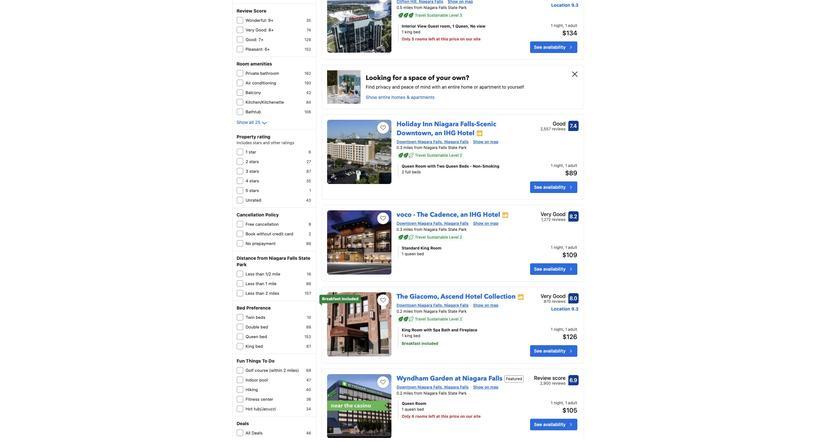 Task type: describe. For each thing, give the bounding box(es) containing it.
conditioning
[[252, 80, 276, 86]]

property
[[237, 134, 256, 140]]

hotel inside holiday inn niagara falls-scenic downtown, an ihg hotel
[[457, 129, 474, 138]]

breakfast included
[[322, 297, 358, 302]]

a
[[403, 74, 407, 82]]

level for cadence,
[[449, 235, 459, 240]]

rooms inside interior view guest room, 1 queen, no view 1 king bed only 5 rooms left at this price on our site
[[415, 37, 427, 41]]

adult for the giacomo, ascend hotel collection
[[568, 327, 577, 332]]

featured
[[506, 377, 522, 382]]

downtown for holiday
[[397, 139, 417, 144]]

included inside king room with spa bath and fireplace 1 king bed breakfast included
[[421, 342, 438, 346]]

air
[[246, 80, 251, 86]]

king bed
[[246, 344, 263, 349]]

this property is part of our preferred partner program. it's committed to providing excellent service and good value. it'll pay us a higher commission if you make a booking. image for collection
[[518, 294, 524, 301]]

very good element for 8.2
[[541, 211, 566, 219]]

adult for holiday inn niagara falls-scenic downtown, an ihg hotel
[[568, 164, 577, 168]]

1 9.3 from the top
[[571, 2, 578, 8]]

6+
[[265, 47, 270, 52]]

voco
[[397, 211, 412, 219]]

35 for wonderful: 9+
[[306, 18, 311, 23]]

2 9.3 from the top
[[571, 307, 578, 312]]

43
[[306, 198, 311, 203]]

at inside interior view guest room, 1 queen, no view 1 king bed only 5 rooms left at this price on our site
[[436, 37, 440, 41]]

own?
[[452, 74, 469, 82]]

0 vertical spatial included
[[342, 297, 358, 302]]

room inside standard king room 1 queen bed
[[430, 246, 441, 251]]

miles for voco
[[403, 227, 413, 232]]

falls, for ascend
[[433, 303, 443, 308]]

fitness
[[246, 397, 260, 402]]

from right 0.5
[[414, 5, 422, 10]]

47
[[306, 378, 311, 383]]

amenities
[[250, 61, 272, 67]]

map for wyndham garden at niagara falls
[[490, 385, 498, 390]]

other
[[271, 141, 280, 145]]

unrated
[[246, 198, 261, 203]]

1 inside king room with spa bath and fireplace 1 king bed breakfast included
[[402, 334, 404, 339]]

0 vertical spatial of
[[428, 74, 435, 82]]

holiday
[[397, 120, 421, 129]]

twin
[[246, 315, 255, 320]]

see for wyndham garden at niagara falls
[[534, 422, 542, 428]]

2 left miles)
[[283, 368, 286, 373]]

twin beds
[[246, 315, 265, 320]]

no inside interior view guest room, 1 queen, no view 1 king bed only 5 rooms left at this price on our site
[[470, 24, 476, 28]]

2 down 1 star
[[246, 159, 248, 164]]

0 vertical spatial 3
[[460, 13, 462, 18]]

fun
[[237, 359, 245, 364]]

see for voco - the cadence, an ihg hotel
[[534, 267, 542, 272]]

show on map for collection
[[473, 303, 498, 308]]

king inside king room with spa bath and fireplace 1 king bed breakfast included
[[405, 334, 412, 339]]

score
[[552, 376, 566, 382]]

- inside queen room with two queen beds - non-smoking 2 full beds
[[470, 164, 472, 169]]

king for room
[[402, 328, 411, 333]]

downtown niagara falls, niagara falls for garden
[[397, 385, 469, 390]]

cadence,
[[430, 211, 459, 219]]

miles down 'less than 1 mile'
[[269, 291, 279, 296]]

0 horizontal spatial 6
[[309, 150, 311, 155]]

no prepayment
[[246, 241, 276, 246]]

falls down 'the giacomo, ascend hotel collection'
[[460, 303, 469, 308]]

downtown for the
[[397, 303, 417, 308]]

35 for 4 stars
[[306, 179, 311, 184]]

0.5
[[397, 5, 402, 10]]

1,272
[[541, 218, 551, 222]]

apartments
[[411, 94, 435, 100]]

room for holiday
[[415, 164, 426, 169]]

7+
[[258, 37, 263, 42]]

106
[[304, 110, 311, 115]]

cancellation
[[255, 222, 279, 227]]

queen room with two queen beds - non-smoking 2 full beds
[[402, 164, 499, 175]]

scenic
[[476, 120, 496, 129]]

level for hotel
[[449, 317, 459, 322]]

falls up the travel sustainable level 3
[[439, 5, 447, 10]]

our inside queen room 1 queen bed only 6 rooms left at this price on our site
[[466, 415, 472, 419]]

without
[[257, 232, 271, 237]]

miles for holiday
[[403, 146, 413, 150]]

from for holiday
[[414, 146, 422, 150]]

this inside queen room 1 queen bed only 6 rooms left at this price on our site
[[441, 415, 448, 419]]

show entire homes & apartments
[[366, 94, 435, 100]]

park for the giacomo, ascend hotel collection
[[459, 309, 467, 314]]

4 stars
[[246, 179, 259, 184]]

night for voco - the cadence, an ihg hotel
[[554, 245, 563, 250]]

hot
[[246, 407, 253, 412]]

bed inside queen room 1 queen bed only 6 rooms left at this price on our site
[[417, 408, 424, 412]]

things
[[246, 359, 261, 364]]

1 level from the top
[[449, 13, 459, 18]]

availability for voco - the cadence, an ihg hotel
[[543, 267, 566, 272]]

park inside distance from niagara falls state park
[[237, 262, 247, 268]]

show on map for falls
[[473, 385, 498, 390]]

review for score
[[237, 8, 252, 14]]

1 vertical spatial at
[[455, 375, 461, 383]]

bed
[[237, 306, 245, 311]]

the giacomo, ascend hotel collection link
[[397, 290, 516, 301]]

2 up king room with spa bath and fireplace link
[[460, 317, 462, 322]]

falls inside the wyndham garden at niagara falls link
[[488, 375, 502, 383]]

2 inside queen room with two queen beds - non-smoking 2 full beds
[[402, 170, 404, 175]]

5 inside interior view guest room, 1 queen, no view 1 king bed only 5 rooms left at this price on our site
[[412, 37, 414, 41]]

0.3 miles from niagara falls state park for niagara
[[397, 146, 467, 150]]

with for inn
[[427, 164, 436, 169]]

34
[[306, 407, 311, 412]]

downtown niagara falls, niagara falls for giacomo,
[[397, 303, 469, 308]]

holiday inn niagara falls-scenic downtown, an ihg hotel image
[[327, 120, 391, 184]]

pleasant:
[[246, 47, 263, 52]]

standard
[[402, 246, 420, 251]]

show on map for scenic
[[473, 139, 498, 144]]

to
[[262, 359, 267, 364]]

68
[[306, 369, 311, 373]]

88
[[306, 325, 311, 330]]

falls up two at the top
[[439, 146, 447, 150]]

looking for a space of your own? image
[[327, 70, 361, 104]]

map for holiday inn niagara falls-scenic downtown, an ihg hotel
[[490, 139, 498, 144]]

standard king room link
[[402, 246, 510, 252]]

1 sustainable from the top
[[427, 13, 448, 18]]

1 horizontal spatial deals
[[252, 431, 262, 436]]

than for 1
[[256, 281, 264, 287]]

see availability for wyndham garden at niagara falls
[[534, 422, 566, 428]]

breakfast inside king room with spa bath and fireplace 1 king bed breakfast included
[[402, 342, 421, 346]]

score
[[253, 8, 266, 14]]

42
[[306, 90, 311, 95]]

scored 6.9 element
[[568, 376, 578, 386]]

show entire homes & apartments button
[[366, 94, 435, 101]]

3 stars
[[246, 169, 259, 174]]

8.0
[[570, 296, 577, 302]]

entire inside button
[[378, 94, 390, 100]]

left inside queen room 1 queen bed only 6 rooms left at this price on our site
[[428, 415, 435, 419]]

review score element
[[534, 375, 566, 382]]

2 down 'less than 1 mile'
[[265, 291, 268, 296]]

queen for queen room with two queen beds - non-smoking 2 full beds
[[402, 164, 414, 169]]

on inside queen room 1 queen bed only 6 rooms left at this price on our site
[[460, 415, 465, 419]]

travel sustainable level 2 for the
[[415, 235, 462, 240]]

card
[[285, 232, 293, 237]]

very for 8.0
[[541, 294, 551, 300]]

cancellation policy
[[237, 212, 279, 218]]

27
[[307, 160, 311, 164]]

hot tub/jacuzzi
[[246, 407, 276, 412]]

park for holiday inn niagara falls-scenic downtown, an ihg hotel
[[459, 146, 467, 150]]

bathroom
[[260, 71, 279, 76]]

property rating includes stars and other ratings
[[237, 134, 294, 145]]

on inside interior view guest room, 1 queen, no view 1 king bed only 5 rooms left at this price on our site
[[460, 37, 465, 41]]

$126
[[563, 334, 577, 341]]

1 vertical spatial good:
[[246, 37, 257, 42]]

reviews for 6.9
[[552, 382, 566, 386]]

room up private
[[237, 61, 249, 67]]

and inside property rating includes stars and other ratings
[[263, 141, 270, 145]]

2 down 8
[[309, 232, 311, 237]]

downtown for voco
[[397, 221, 417, 226]]

1 vertical spatial 3
[[246, 169, 248, 174]]

$105
[[562, 407, 577, 415]]

room,
[[440, 24, 451, 28]]

state up the travel sustainable level 3
[[448, 5, 457, 10]]

review score
[[237, 8, 266, 14]]

less than 1 mile
[[246, 281, 277, 287]]

availability for holiday inn niagara falls-scenic downtown, an ihg hotel
[[543, 185, 566, 190]]

interior view guest room, 1 queen, no view link
[[402, 23, 510, 29]]

ascend
[[441, 293, 464, 301]]

87 for 3 stars
[[306, 169, 311, 174]]

$134
[[562, 29, 577, 37]]

2 up "standard king room" link
[[460, 235, 462, 240]]

night for wyndham garden at niagara falls
[[554, 401, 563, 406]]

sustainable for the
[[427, 235, 448, 240]]

87 for king bed
[[306, 344, 311, 349]]

king inside interior view guest room, 1 queen, no view 1 king bed only 5 rooms left at this price on our site
[[405, 29, 412, 34]]

with for giacomo,
[[424, 328, 432, 333]]

good for 8.0
[[553, 294, 566, 300]]

1 see from the top
[[534, 44, 542, 50]]

adult for voco - the cadence, an ihg hotel
[[568, 245, 577, 250]]

1 vertical spatial of
[[415, 84, 419, 90]]

86 for less than 1 mile
[[306, 282, 311, 287]]

privacy
[[376, 84, 391, 90]]

falls down ascend
[[439, 309, 447, 314]]

voco - the cadence, an ihg hotel image
[[327, 211, 391, 275]]

downtown,
[[397, 129, 433, 138]]

0 vertical spatial deals
[[237, 421, 249, 427]]

2 stars
[[246, 159, 259, 164]]

see availability for holiday inn niagara falls-scenic downtown, an ihg hotel
[[534, 185, 566, 190]]

157
[[305, 291, 311, 296]]

homes
[[391, 94, 405, 100]]

only inside queen room 1 queen bed only 6 rooms left at this price on our site
[[402, 415, 411, 419]]

golf course (within 2 miles)
[[246, 368, 299, 373]]

show on map for an
[[473, 221, 498, 226]]

queen inside standard king room 1 queen bed
[[405, 252, 416, 257]]

wyndham garden at niagara falls
[[397, 375, 502, 383]]

holiday inn niagara falls-scenic downtown, an ihg hotel
[[397, 120, 496, 138]]

16
[[307, 272, 311, 277]]

scored 8.0 element
[[568, 294, 578, 304]]

40
[[306, 388, 311, 393]]

falls, for the
[[433, 221, 443, 226]]

see availability link for holiday inn niagara falls-scenic downtown, an ihg hotel
[[530, 182, 577, 193]]

0.5 miles from niagara falls state park
[[397, 5, 467, 10]]

falls down the garden
[[439, 391, 447, 396]]

this inside interior view guest room, 1 queen, no view 1 king bed only 5 rooms left at this price on our site
[[441, 37, 448, 41]]

very good 1,272 reviews
[[541, 212, 566, 222]]

sustainable for ascend
[[427, 317, 448, 322]]

beds inside queen room with two queen beds - non-smoking 2 full beds
[[412, 170, 421, 175]]

room for the
[[412, 328, 423, 333]]

25
[[255, 120, 260, 125]]

golf
[[246, 368, 254, 373]]

star
[[249, 150, 256, 155]]

1 see availability link from the top
[[530, 41, 577, 53]]

10
[[307, 316, 311, 320]]

our inside interior view guest room, 1 queen, no view 1 king bed only 5 rooms left at this price on our site
[[466, 37, 472, 41]]

1 vertical spatial no
[[246, 241, 251, 246]]

8
[[309, 222, 311, 227]]

good inside good 2,557 reviews
[[553, 121, 566, 127]]

giacomo,
[[410, 293, 439, 301]]



Task type: locate. For each thing, give the bounding box(es) containing it.
2 very good element from the top
[[541, 293, 566, 300]]

2 downtown niagara falls, niagara falls from the top
[[397, 221, 469, 226]]

wonderful: 9+
[[246, 18, 273, 23]]

entire inside looking for a space of your own? find privacy and peace of mind with an entire home or apartment to yourself
[[448, 84, 460, 90]]

4 show on map from the top
[[473, 385, 498, 390]]

1 vertical spatial 0.2 miles from niagara falls state park
[[397, 391, 467, 396]]

0.3
[[397, 146, 402, 150], [397, 227, 402, 232]]

2 reviews from the top
[[552, 218, 566, 222]]

1 0.2 from the top
[[397, 309, 402, 314]]

3 adult from the top
[[568, 245, 577, 250]]

153
[[304, 335, 311, 340]]

park up queen room link
[[459, 391, 467, 396]]

state for wyndham
[[448, 391, 457, 396]]

0 vertical spatial entire
[[448, 84, 460, 90]]

less
[[246, 272, 254, 277], [246, 281, 254, 287], [246, 291, 254, 296]]

park for voco - the cadence, an ihg hotel
[[459, 227, 467, 232]]

find
[[366, 84, 375, 90]]

1 vertical spatial location
[[551, 307, 570, 312]]

4 adult from the top
[[568, 327, 577, 332]]

availability down 1 night , 1 adult $126
[[543, 349, 566, 354]]

1 vertical spatial this
[[441, 415, 448, 419]]

queen for queen bed
[[246, 335, 258, 340]]

1 location from the top
[[551, 2, 570, 8]]

site inside queen room 1 queen bed only 6 rooms left at this price on our site
[[473, 415, 481, 419]]

hiking
[[246, 388, 258, 393]]

state for the
[[448, 309, 457, 314]]

1 only from the top
[[402, 37, 411, 41]]

0 vertical spatial very good element
[[541, 211, 566, 219]]

4 falls, from the top
[[433, 385, 443, 390]]

2 our from the top
[[466, 415, 472, 419]]

entire down the "privacy"
[[378, 94, 390, 100]]

1 travel from the top
[[415, 13, 426, 18]]

sustainable for niagara
[[427, 153, 448, 158]]

1 vertical spatial price
[[449, 415, 459, 419]]

1 falls, from the top
[[433, 139, 443, 144]]

2 than from the top
[[256, 281, 264, 287]]

wyndham garden at niagara falls image
[[327, 375, 391, 439]]

2 vertical spatial good
[[553, 294, 566, 300]]

adult inside 1 night , 1 adult $134
[[568, 23, 577, 28]]

beds down preference
[[256, 315, 265, 320]]

park up "standard king room" link
[[459, 227, 467, 232]]

king room with spa bath and fireplace link
[[402, 328, 510, 334]]

2 location from the top
[[551, 307, 570, 312]]

1 vertical spatial entire
[[378, 94, 390, 100]]

room for wyndham
[[415, 402, 426, 407]]

1 map from the top
[[490, 139, 498, 144]]

0.2 miles from niagara falls state park down giacomo,
[[397, 309, 467, 314]]

reviews inside very good 1,272 reviews
[[552, 218, 566, 222]]

location
[[551, 2, 570, 8], [551, 307, 570, 312]]

stars for 5 stars
[[249, 188, 259, 193]]

2,557
[[540, 127, 551, 131]]

location 9.3 up 1 night , 1 adult $134
[[551, 2, 578, 8]]

0 horizontal spatial ihg
[[444, 129, 456, 138]]

1 our from the top
[[466, 37, 472, 41]]

this property is part of our preferred partner program. it's committed to providing excellent service and good value. it'll pay us a higher commission if you make a booking. image
[[476, 130, 483, 137], [476, 130, 483, 137], [502, 212, 508, 219], [502, 212, 508, 219], [518, 294, 524, 301]]

46
[[306, 431, 311, 436]]

0 horizontal spatial deals
[[237, 421, 249, 427]]

84
[[306, 100, 311, 105]]

queen inside queen room 1 queen bed only 6 rooms left at this price on our site
[[402, 402, 414, 407]]

reviews right the 870 on the bottom right of page
[[552, 300, 566, 304]]

state for voco
[[448, 227, 458, 232]]

preference
[[246, 306, 271, 311]]

sustainable
[[427, 13, 448, 18], [427, 153, 448, 158], [427, 235, 448, 240], [427, 317, 448, 322]]

falls down "falls-"
[[460, 139, 469, 144]]

map for the giacomo, ascend hotel collection
[[490, 303, 498, 308]]

park
[[459, 5, 467, 10], [459, 146, 467, 150], [459, 227, 467, 232], [237, 262, 247, 268], [459, 309, 467, 314], [459, 391, 467, 396]]

4 reviews from the top
[[552, 382, 566, 386]]

adult inside 1 night , 1 adult $126
[[568, 327, 577, 332]]

reviews inside good 2,557 reviews
[[552, 127, 566, 131]]

0 vertical spatial our
[[466, 37, 472, 41]]

falls down the wyndham garden at niagara falls
[[460, 385, 469, 390]]

1 vertical spatial 87
[[306, 344, 311, 349]]

night for holiday inn niagara falls-scenic downtown, an ihg hotel
[[554, 164, 563, 168]]

show
[[366, 94, 377, 100], [237, 120, 248, 125], [473, 139, 483, 144], [473, 221, 483, 226], [473, 303, 483, 308], [473, 385, 483, 390]]

see availability link down 1 night , 1 adult $126
[[530, 346, 577, 357]]

2 level from the top
[[449, 153, 459, 158]]

good element
[[540, 120, 566, 128]]

adult up $134
[[568, 23, 577, 28]]

voco - the cadence, an ihg hotel link
[[397, 208, 500, 219]]

3 good from the top
[[553, 294, 566, 300]]

1 vertical spatial king
[[405, 334, 412, 339]]

all deals
[[246, 431, 262, 436]]

good 2,557 reviews
[[540, 121, 566, 131]]

level up 'queen room with two queen beds - non-smoking' 'link'
[[449, 153, 459, 158]]

sustainable up spa
[[427, 317, 448, 322]]

adult inside 1 night , 1 adult $109
[[568, 245, 577, 250]]

at down queen room link
[[436, 415, 440, 419]]

night inside 1 night , 1 adult $134
[[554, 23, 563, 28]]

5 availability from the top
[[543, 422, 566, 428]]

0.3 for voco - the cadence, an ihg hotel
[[397, 227, 402, 232]]

than for 2
[[256, 291, 264, 296]]

1 35 from the top
[[306, 18, 311, 23]]

5 see from the top
[[534, 422, 542, 428]]

hotel inside 'link'
[[465, 293, 482, 301]]

1 horizontal spatial ihg
[[469, 211, 481, 219]]

1 vertical spatial -
[[413, 211, 415, 219]]

, inside 1 night , 1 adult $109
[[563, 245, 564, 250]]

cancellation
[[237, 212, 264, 218]]

1 location 9.3 from the top
[[551, 2, 578, 8]]

state inside distance from niagara falls state park
[[298, 256, 310, 261]]

2 vertical spatial an
[[460, 211, 468, 219]]

,
[[563, 23, 564, 28], [563, 164, 564, 168], [563, 245, 564, 250], [563, 327, 564, 332], [563, 401, 564, 406]]

, inside 1 night , 1 adult $126
[[563, 327, 564, 332]]

0 horizontal spatial no
[[246, 241, 251, 246]]

kitchen/kitchenette
[[246, 100, 284, 105]]

king left spa
[[402, 328, 411, 333]]

1 see availability from the top
[[534, 44, 566, 50]]

1 downtown niagara falls, niagara falls from the top
[[397, 139, 469, 144]]

1 vertical spatial 0.3
[[397, 227, 402, 232]]

queen inside queen room 1 queen bed only 6 rooms left at this price on our site
[[405, 408, 416, 412]]

show for holiday inn niagara falls-scenic downtown, an ihg hotel
[[473, 139, 483, 144]]

3 level from the top
[[449, 235, 459, 240]]

1 vertical spatial ihg
[[469, 211, 481, 219]]

miles right 0.5
[[403, 5, 413, 10]]

only inside interior view guest room, 1 queen, no view 1 king bed only 5 rooms left at this price on our site
[[402, 37, 411, 41]]

with inside looking for a space of your own? find privacy and peace of mind with an entire home or apartment to yourself
[[432, 84, 440, 90]]

see availability down 1 night , 1 adult $89
[[534, 185, 566, 190]]

stars for 3 stars
[[249, 169, 259, 174]]

1 horizontal spatial 6
[[412, 415, 414, 419]]

0 horizontal spatial entire
[[378, 94, 390, 100]]

0 vertical spatial 9.3
[[571, 2, 578, 8]]

rooms inside queen room 1 queen bed only 6 rooms left at this price on our site
[[415, 415, 427, 419]]

adult inside 1 night , 1 adult $105
[[568, 401, 577, 406]]

9.3
[[571, 2, 578, 8], [571, 307, 578, 312]]

location 9.3 down scored 8.0 element
[[551, 307, 578, 312]]

indoor
[[246, 378, 258, 383]]

1 vertical spatial beds
[[256, 315, 265, 320]]

, for the giacomo, ascend hotel collection
[[563, 327, 564, 332]]

1 vertical spatial 5
[[246, 188, 248, 193]]

miles
[[403, 5, 413, 10], [403, 146, 413, 150], [403, 227, 413, 232], [269, 291, 279, 296], [403, 309, 413, 314], [403, 391, 413, 396]]

night for the giacomo, ascend hotel collection
[[554, 327, 563, 332]]

0.2 for wyndham
[[397, 391, 402, 396]]

1 vertical spatial left
[[428, 415, 435, 419]]

1 vertical spatial location 9.3
[[551, 307, 578, 312]]

bed
[[413, 29, 420, 34], [417, 252, 424, 257], [261, 325, 268, 330], [413, 334, 420, 339], [259, 335, 267, 340], [255, 344, 263, 349], [417, 408, 424, 412]]

downtown niagara falls, niagara falls for inn
[[397, 139, 469, 144]]

1 horizontal spatial king
[[402, 328, 411, 333]]

level up "standard king room" link
[[449, 235, 459, 240]]

1 vertical spatial queen
[[405, 408, 416, 412]]

king room with spa bath and fireplace 1 king bed breakfast included
[[402, 328, 477, 346]]

1 0.3 from the top
[[397, 146, 402, 150]]

very left scored 8.2 element
[[541, 212, 551, 218]]

1 vertical spatial hotel
[[483, 211, 500, 219]]

0.3 down "voco"
[[397, 227, 402, 232]]

room left spa
[[412, 328, 423, 333]]

see availability link down 1 night , 1 adult $105
[[530, 419, 577, 431]]

0 horizontal spatial included
[[342, 297, 358, 302]]

availability for wyndham garden at niagara falls
[[543, 422, 566, 428]]

miles down downtown,
[[403, 146, 413, 150]]

than
[[256, 272, 264, 277], [256, 281, 264, 287], [256, 291, 264, 296]]

3 falls, from the top
[[433, 303, 443, 308]]

4 see availability link from the top
[[530, 346, 577, 357]]

2 night from the top
[[554, 164, 563, 168]]

all
[[246, 431, 250, 436]]

see availability link for voco - the cadence, an ihg hotel
[[530, 264, 577, 275]]

less than 2 miles
[[246, 291, 279, 296]]

2 adult from the top
[[568, 164, 577, 168]]

from for voco
[[414, 227, 422, 232]]

park down distance
[[237, 262, 247, 268]]

room inside queen room 1 queen bed only 6 rooms left at this price on our site
[[415, 402, 426, 407]]

night inside 1 night , 1 adult $109
[[554, 245, 563, 250]]

apartment
[[479, 84, 501, 90]]

this
[[441, 37, 448, 41], [441, 415, 448, 419]]

our
[[466, 37, 472, 41], [466, 415, 472, 419]]

adult up $105
[[568, 401, 577, 406]]

scored 8.2 element
[[568, 212, 578, 222]]

4 availability from the top
[[543, 349, 566, 354]]

queen for queen room 1 queen bed only 6 rooms left at this price on our site
[[402, 402, 414, 407]]

4 night from the top
[[554, 327, 563, 332]]

reviews for 8.0
[[552, 300, 566, 304]]

2 queen from the top
[[405, 408, 416, 412]]

1 inside queen room 1 queen bed only 6 rooms left at this price on our site
[[402, 408, 404, 412]]

miles down giacomo,
[[403, 309, 413, 314]]

mile down 1/2
[[268, 281, 277, 287]]

0 vertical spatial the
[[417, 211, 428, 219]]

downtown niagara falls, niagara falls down inn
[[397, 139, 469, 144]]

3 travel sustainable level 2 from the top
[[415, 317, 462, 322]]

0 vertical spatial with
[[432, 84, 440, 90]]

2 availability from the top
[[543, 185, 566, 190]]

than down 'less than 1 mile'
[[256, 291, 264, 296]]

park up queen,
[[459, 5, 467, 10]]

downtown niagara falls, niagara falls down cadence,
[[397, 221, 469, 226]]

adult
[[568, 23, 577, 28], [568, 164, 577, 168], [568, 245, 577, 250], [568, 327, 577, 332], [568, 401, 577, 406]]

1 good from the top
[[553, 121, 566, 127]]

bed preference
[[237, 306, 271, 311]]

1 availability from the top
[[543, 44, 566, 50]]

1 inside standard king room 1 queen bed
[[402, 252, 404, 257]]

state
[[448, 5, 457, 10], [448, 146, 458, 150], [448, 227, 458, 232], [298, 256, 310, 261], [448, 309, 457, 314], [448, 391, 457, 396]]

on for falls
[[484, 385, 489, 390]]

1 queen from the top
[[405, 252, 416, 257]]

1 0.3 miles from niagara falls state park from the top
[[397, 146, 467, 150]]

from for the
[[414, 309, 422, 314]]

of
[[428, 74, 435, 82], [415, 84, 419, 90]]

1 horizontal spatial no
[[470, 24, 476, 28]]

- right "voco"
[[413, 211, 415, 219]]

1/2
[[265, 272, 271, 277]]

an right cadence,
[[460, 211, 468, 219]]

0 vertical spatial an
[[442, 84, 447, 90]]

availability
[[543, 44, 566, 50], [543, 185, 566, 190], [543, 267, 566, 272], [543, 349, 566, 354], [543, 422, 566, 428]]

miles for the
[[403, 309, 413, 314]]

show for the giacomo, ascend hotel collection
[[473, 303, 483, 308]]

and down the for at the left of the page
[[392, 84, 400, 90]]

1 show on map from the top
[[473, 139, 498, 144]]

good right the 870 on the bottom right of page
[[553, 294, 566, 300]]

1 vertical spatial and
[[263, 141, 270, 145]]

4 level from the top
[[449, 317, 459, 322]]

1 price from the top
[[449, 37, 459, 41]]

4 downtown niagara falls, niagara falls from the top
[[397, 385, 469, 390]]

less for less than 2 miles
[[246, 291, 254, 296]]

downtown for wyndham
[[397, 385, 417, 390]]

0 vertical spatial hotel
[[457, 129, 474, 138]]

6 inside queen room 1 queen bed only 6 rooms left at this price on our site
[[412, 415, 414, 419]]

2 0.3 miles from niagara falls state park from the top
[[397, 227, 467, 232]]

6.9
[[570, 378, 577, 384]]

no
[[470, 24, 476, 28], [246, 241, 251, 246]]

86 down 8
[[306, 242, 311, 246]]

show inside dropdown button
[[237, 120, 248, 125]]

5 night from the top
[[554, 401, 563, 406]]

3 , from the top
[[563, 245, 564, 250]]

0 horizontal spatial 3
[[246, 169, 248, 174]]

1 vertical spatial review
[[534, 376, 551, 382]]

king
[[405, 29, 412, 34], [405, 334, 412, 339]]

2 see availability from the top
[[534, 185, 566, 190]]

0 vertical spatial king
[[421, 246, 429, 251]]

falls down voco - the cadence, an ihg hotel
[[460, 221, 469, 226]]

and down rating
[[263, 141, 270, 145]]

falls down cadence,
[[439, 227, 447, 232]]

site
[[473, 37, 481, 41], [473, 415, 481, 419]]

the giacomo, ascend hotel collection
[[397, 293, 516, 301]]

review inside review score 2,900 reviews
[[534, 376, 551, 382]]

price inside interior view guest room, 1 queen, no view 1 king bed only 5 rooms left at this price on our site
[[449, 37, 459, 41]]

than for 1/2
[[256, 272, 264, 277]]

0 vertical spatial 6
[[309, 150, 311, 155]]

on for an
[[484, 221, 489, 226]]

1 vertical spatial our
[[466, 415, 472, 419]]

less up less than 2 miles
[[246, 281, 254, 287]]

availability for the giacomo, ascend hotel collection
[[543, 349, 566, 354]]

1 horizontal spatial of
[[428, 74, 435, 82]]

- left non-
[[470, 164, 472, 169]]

2 downtown from the top
[[397, 221, 417, 226]]

0 vertical spatial -
[[470, 164, 472, 169]]

0 horizontal spatial of
[[415, 84, 419, 90]]

0 vertical spatial location 9.3
[[551, 2, 578, 8]]

adult inside 1 night , 1 adult $89
[[568, 164, 577, 168]]

3 downtown niagara falls, niagara falls from the top
[[397, 303, 469, 308]]

1 87 from the top
[[306, 169, 311, 174]]

0 vertical spatial 0.2
[[397, 309, 402, 314]]

3 reviews from the top
[[552, 300, 566, 304]]

1 vertical spatial 0.2
[[397, 391, 402, 396]]

fitness center
[[246, 397, 273, 402]]

travel for inn
[[415, 153, 426, 158]]

35 up 74
[[306, 18, 311, 23]]

2 see from the top
[[534, 185, 542, 190]]

queen right two at the top
[[446, 164, 458, 169]]

2 0.2 miles from niagara falls state park from the top
[[397, 391, 467, 396]]

2 vertical spatial with
[[424, 328, 432, 333]]

3 less from the top
[[246, 291, 254, 296]]

5 down interior
[[412, 37, 414, 41]]

1 horizontal spatial beds
[[412, 170, 421, 175]]

falls, for niagara
[[433, 139, 443, 144]]

0 vertical spatial very
[[246, 27, 254, 32]]

1 vertical spatial king
[[402, 328, 411, 333]]

pleasant: 6+
[[246, 47, 270, 52]]

queen room with two queen beds - non-smoking link
[[402, 164, 510, 170]]

1 vertical spatial 35
[[306, 179, 311, 184]]

free cancellation
[[246, 222, 279, 227]]

162
[[304, 71, 311, 76]]

entire down the 'own?'
[[448, 84, 460, 90]]

2 vertical spatial at
[[436, 415, 440, 419]]

our down queen,
[[466, 37, 472, 41]]

1 night , 1 adult $126
[[551, 327, 577, 341]]

site inside interior view guest room, 1 queen, no view 1 king bed only 5 rooms left at this price on our site
[[473, 37, 481, 41]]

0 vertical spatial ihg
[[444, 129, 456, 138]]

from down downtown,
[[414, 146, 422, 150]]

1 vertical spatial site
[[473, 415, 481, 419]]

see for the giacomo, ascend hotel collection
[[534, 349, 542, 354]]

downtown down giacomo,
[[397, 303, 417, 308]]

very right this property is part of our preferred partner program. it's committed to providing excellent service and good value. it'll pay us a higher commission if you make a booking. image
[[541, 294, 551, 300]]

2 86 from the top
[[306, 282, 311, 287]]

, for voco - the cadence, an ihg hotel
[[563, 245, 564, 250]]

travel sustainable level 3
[[415, 13, 462, 18]]

see availability down 1 night , 1 adult $126
[[534, 349, 566, 354]]

with inside king room with spa bath and fireplace 1 king bed breakfast included
[[424, 328, 432, 333]]

3 see availability link from the top
[[530, 264, 577, 275]]

2 price from the top
[[449, 415, 459, 419]]

park down 'the giacomo, ascend hotel collection'
[[459, 309, 467, 314]]

very inside very good 870 reviews
[[541, 294, 551, 300]]

sustainable down 0.5 miles from niagara falls state park
[[427, 13, 448, 18]]

0 horizontal spatial beds
[[256, 315, 265, 320]]

niagara inside holiday inn niagara falls-scenic downtown, an ihg hotel
[[434, 120, 459, 129]]

2 travel sustainable level 2 from the top
[[415, 235, 462, 240]]

2 vertical spatial than
[[256, 291, 264, 296]]

show all 25 button
[[237, 119, 268, 127]]

from for wyndham
[[414, 391, 422, 396]]

5 see availability from the top
[[534, 422, 566, 428]]

this property is part of our preferred partner program. it's committed to providing excellent service and good value. it'll pay us a higher commission if you make a booking. image
[[518, 294, 524, 301]]

2 map from the top
[[490, 221, 498, 226]]

1 horizontal spatial included
[[421, 342, 438, 346]]

at inside queen room 1 queen bed only 6 rooms left at this price on our site
[[436, 415, 440, 419]]

show down find
[[366, 94, 377, 100]]

0 vertical spatial 0.3
[[397, 146, 402, 150]]

travel down giacomo,
[[415, 317, 426, 322]]

level up king room with spa bath and fireplace link
[[449, 317, 459, 322]]

very up good: 7+
[[246, 27, 254, 32]]

availability down 1 night , 1 adult $134
[[543, 44, 566, 50]]

0 horizontal spatial 5
[[246, 188, 248, 193]]

1 very good element from the top
[[541, 211, 566, 219]]

3
[[460, 13, 462, 18], [246, 169, 248, 174]]

reviews for 8.2
[[552, 218, 566, 222]]

stars down star
[[249, 159, 259, 164]]

1 horizontal spatial 3
[[460, 13, 462, 18]]

0 vertical spatial good:
[[256, 27, 267, 32]]

price inside queen room 1 queen bed only 6 rooms left at this price on our site
[[449, 415, 459, 419]]

0 vertical spatial rooms
[[415, 37, 427, 41]]

left inside interior view guest room, 1 queen, no view 1 king bed only 5 rooms left at this price on our site
[[428, 37, 435, 41]]

center
[[261, 397, 273, 402]]

1 vertical spatial 0.3 miles from niagara falls state park
[[397, 227, 467, 232]]

adult for wyndham garden at niagara falls
[[568, 401, 577, 406]]

5 see availability link from the top
[[530, 419, 577, 431]]

king for bed
[[246, 344, 254, 349]]

location up 1 night , 1 adult $134
[[551, 2, 570, 8]]

0 vertical spatial site
[[473, 37, 481, 41]]

level for falls-
[[449, 153, 459, 158]]

see availability down 1 night , 1 adult $134
[[534, 44, 566, 50]]

queen room 1 queen bed only 6 rooms left at this price on our site
[[402, 402, 481, 419]]

this down the room,
[[441, 37, 448, 41]]

2 vertical spatial very
[[541, 294, 551, 300]]

1 downtown from the top
[[397, 139, 417, 144]]

show for wyndham garden at niagara falls
[[473, 385, 483, 390]]

1 night , 1 adult $109
[[551, 245, 577, 259]]

2 falls, from the top
[[433, 221, 443, 226]]

1 vertical spatial the
[[397, 293, 408, 301]]

show down voco - the cadence, an ihg hotel
[[473, 221, 483, 226]]

on for scenic
[[484, 139, 489, 144]]

falls, down holiday inn niagara falls-scenic downtown, an ihg hotel
[[433, 139, 443, 144]]

2 see availability link from the top
[[530, 182, 577, 193]]

stars right 4
[[249, 179, 259, 184]]

king inside king room with spa bath and fireplace 1 king bed breakfast included
[[402, 328, 411, 333]]

2 87 from the top
[[306, 344, 311, 349]]

availability down 1 night , 1 adult $89
[[543, 185, 566, 190]]

an inside looking for a space of your own? find privacy and peace of mind with an entire home or apartment to yourself
[[442, 84, 447, 90]]

falls, down cadence,
[[433, 221, 443, 226]]

, for holiday inn niagara falls-scenic downtown, an ihg hotel
[[563, 164, 564, 168]]

adult up $126
[[568, 327, 577, 332]]

reviews inside very good 870 reviews
[[552, 300, 566, 304]]

&
[[407, 94, 410, 100]]

stars inside property rating includes stars and other ratings
[[253, 141, 262, 145]]

2 horizontal spatial and
[[451, 328, 458, 333]]

2 location 9.3 from the top
[[551, 307, 578, 312]]

travel up standard king room 1 queen bed
[[415, 235, 426, 240]]

3 than from the top
[[256, 291, 264, 296]]

bed inside standard king room 1 queen bed
[[417, 252, 424, 257]]

3 night from the top
[[554, 245, 563, 250]]

reviews right 1,272
[[552, 218, 566, 222]]

park for wyndham garden at niagara falls
[[459, 391, 467, 396]]

downtown down downtown,
[[397, 139, 417, 144]]

travel sustainable level 2 up "standard king room" link
[[415, 235, 462, 240]]

room down wyndham
[[415, 402, 426, 407]]

0.2 miles from niagara falls state park for garden
[[397, 391, 467, 396]]

your
[[436, 74, 450, 82]]

193
[[304, 81, 311, 86]]

bed inside interior view guest room, 1 queen, no view 1 king bed only 5 rooms left at this price on our site
[[413, 29, 420, 34]]

0 vertical spatial no
[[470, 24, 476, 28]]

miles for wyndham
[[403, 391, 413, 396]]

less for less than 1/2 mile
[[246, 272, 254, 277]]

3 availability from the top
[[543, 267, 566, 272]]

see
[[534, 44, 542, 50], [534, 185, 542, 190], [534, 267, 542, 272], [534, 349, 542, 354], [534, 422, 542, 428]]

credit
[[272, 232, 283, 237]]

miles down "voco"
[[403, 227, 413, 232]]

0 vertical spatial 35
[[306, 18, 311, 23]]

king inside standard king room 1 queen bed
[[421, 246, 429, 251]]

the giacomo, ascend hotel collection image
[[327, 293, 391, 357]]

152
[[305, 47, 311, 52]]

bed inside king room with spa bath and fireplace 1 king bed breakfast included
[[413, 334, 420, 339]]

travel down downtown,
[[415, 153, 426, 158]]

falls inside distance from niagara falls state park
[[287, 256, 297, 261]]

2 vertical spatial travel sustainable level 2
[[415, 317, 462, 322]]

, inside 1 night , 1 adult $134
[[563, 23, 564, 28]]

see availability for the giacomo, ascend hotel collection
[[534, 349, 566, 354]]

scored 7.4 element
[[568, 121, 578, 131]]

1 king from the top
[[405, 29, 412, 34]]

1 0.2 miles from niagara falls state park from the top
[[397, 309, 467, 314]]

4 see availability from the top
[[534, 349, 566, 354]]

show for voco - the cadence, an ihg hotel
[[473, 221, 483, 226]]

double
[[246, 325, 259, 330]]

1 vertical spatial breakfast
[[402, 342, 421, 346]]

0.2 miles from niagara falls state park for giacomo,
[[397, 309, 467, 314]]

2 up beds
[[460, 153, 462, 158]]

niagara inside distance from niagara falls state park
[[269, 256, 286, 261]]

1 horizontal spatial entire
[[448, 84, 460, 90]]

travel sustainable level 2 for niagara
[[415, 153, 462, 158]]

0 vertical spatial this
[[441, 37, 448, 41]]

at
[[436, 37, 440, 41], [455, 375, 461, 383], [436, 415, 440, 419]]

room inside queen room with two queen beds - non-smoking 2 full beds
[[415, 164, 426, 169]]

0 vertical spatial 0.3 miles from niagara falls state park
[[397, 146, 467, 150]]

2 , from the top
[[563, 164, 564, 168]]

collection
[[484, 293, 516, 301]]

0 vertical spatial only
[[402, 37, 411, 41]]

1 vertical spatial rooms
[[415, 415, 427, 419]]

reviews right the 2,900
[[552, 382, 566, 386]]

from inside distance from niagara falls state park
[[257, 256, 268, 261]]

smoking
[[482, 164, 499, 169]]

non-
[[473, 164, 482, 169]]

0 vertical spatial location
[[551, 2, 570, 8]]

0 vertical spatial 86
[[306, 242, 311, 246]]

4 travel from the top
[[415, 317, 426, 322]]

0 vertical spatial queen
[[405, 252, 416, 257]]

adult up $89
[[568, 164, 577, 168]]

0.2 for the
[[397, 309, 402, 314]]

1 vertical spatial less
[[246, 281, 254, 287]]

mile for less than 1/2 mile
[[272, 272, 280, 277]]

and inside looking for a space of your own? find privacy and peace of mind with an entire home or apartment to yourself
[[392, 84, 400, 90]]

less for less than 1 mile
[[246, 281, 254, 287]]

2 good from the top
[[553, 212, 566, 218]]

site down view
[[473, 37, 481, 41]]

8+
[[268, 27, 274, 32]]

than left 1/2
[[256, 272, 264, 277]]

0.3 miles from niagara falls state park for the
[[397, 227, 467, 232]]

with inside queen room with two queen beds - non-smoking 2 full beds
[[427, 164, 436, 169]]

state down ascend
[[448, 309, 457, 314]]

1 vertical spatial only
[[402, 415, 411, 419]]

see availability link for the giacomo, ascend hotel collection
[[530, 346, 577, 357]]

2 sustainable from the top
[[427, 153, 448, 158]]

86 for no prepayment
[[306, 242, 311, 246]]

2 35 from the top
[[306, 179, 311, 184]]

wonderful:
[[246, 18, 267, 23]]

travel for giacomo,
[[415, 317, 426, 322]]

queen
[[402, 164, 414, 169], [446, 164, 458, 169], [246, 335, 258, 340], [402, 402, 414, 407]]

on for collection
[[484, 303, 489, 308]]

126
[[304, 37, 311, 42]]

0 vertical spatial breakfast
[[322, 297, 341, 302]]

3 map from the top
[[490, 303, 498, 308]]

night
[[554, 23, 563, 28], [554, 164, 563, 168], [554, 245, 563, 250], [554, 327, 563, 332], [554, 401, 563, 406]]

ihg inside holiday inn niagara falls-scenic downtown, an ihg hotel
[[444, 129, 456, 138]]

an down your
[[442, 84, 447, 90]]

room left two at the top
[[415, 164, 426, 169]]

downtown niagara falls, niagara falls for -
[[397, 221, 469, 226]]

4 map from the top
[[490, 385, 498, 390]]

very good element
[[541, 211, 566, 219], [541, 293, 566, 300]]

0 horizontal spatial breakfast
[[322, 297, 341, 302]]

queen down wyndham
[[402, 402, 414, 407]]

2 only from the top
[[402, 415, 411, 419]]

4 sustainable from the top
[[427, 317, 448, 322]]

0 vertical spatial travel sustainable level 2
[[415, 153, 462, 158]]

, inside 1 night , 1 adult $89
[[563, 164, 564, 168]]

downtown niagara falls, niagara falls down the garden
[[397, 385, 469, 390]]

2 travel from the top
[[415, 153, 426, 158]]

an inside holiday inn niagara falls-scenic downtown, an ihg hotel
[[435, 129, 442, 138]]

, inside 1 night , 1 adult $105
[[563, 401, 564, 406]]

1 night , 1 adult $105
[[551, 401, 577, 415]]

1 vertical spatial deals
[[252, 431, 262, 436]]

1 vertical spatial with
[[427, 164, 436, 169]]

1 vertical spatial an
[[435, 129, 442, 138]]

very inside very good 1,272 reviews
[[541, 212, 551, 218]]

level
[[449, 13, 459, 18], [449, 153, 459, 158], [449, 235, 459, 240], [449, 317, 459, 322]]

sheraton fallsview hotel image
[[327, 0, 391, 53]]

good inside very good 870 reviews
[[553, 294, 566, 300]]

see availability link for wyndham garden at niagara falls
[[530, 419, 577, 431]]

falls left featured
[[488, 375, 502, 383]]

at down 'guest'
[[436, 37, 440, 41]]

reviews inside review score 2,900 reviews
[[552, 382, 566, 386]]

holiday inn niagara falls-scenic downtown, an ihg hotel link
[[397, 117, 496, 138]]

1 night , 1 adult $134
[[551, 23, 577, 37]]

0 horizontal spatial the
[[397, 293, 408, 301]]

0 vertical spatial good
[[553, 121, 566, 127]]

show inside button
[[366, 94, 377, 100]]

this down queen room link
[[441, 415, 448, 419]]

5 , from the top
[[563, 401, 564, 406]]

price down queen room link
[[449, 415, 459, 419]]

night inside 1 night , 1 adult $89
[[554, 164, 563, 168]]

1 vertical spatial 9.3
[[571, 307, 578, 312]]

good inside very good 1,272 reviews
[[553, 212, 566, 218]]

3 show on map from the top
[[473, 303, 498, 308]]

fireplace
[[459, 328, 477, 333]]

0.3 for holiday inn niagara falls-scenic downtown, an ihg hotel
[[397, 146, 402, 150]]

than up less than 2 miles
[[256, 281, 264, 287]]

peace
[[401, 84, 414, 90]]

and inside king room with spa bath and fireplace 1 king bed breakfast included
[[451, 328, 458, 333]]

5 adult from the top
[[568, 401, 577, 406]]

room inside king room with spa bath and fireplace 1 king bed breakfast included
[[412, 328, 423, 333]]

1 vertical spatial very good element
[[541, 293, 566, 300]]

1 than from the top
[[256, 272, 264, 277]]

bathtub
[[246, 109, 261, 115]]

good: left 7+
[[246, 37, 257, 42]]

view
[[477, 24, 485, 28]]

1 vertical spatial very
[[541, 212, 551, 218]]

3 downtown from the top
[[397, 303, 417, 308]]

night inside 1 night , 1 adult $126
[[554, 327, 563, 332]]

falls, for at
[[433, 385, 443, 390]]

very good element for 8.0
[[541, 293, 566, 300]]

night inside 1 night , 1 adult $105
[[554, 401, 563, 406]]

0.3 miles from niagara falls state park up two at the top
[[397, 146, 467, 150]]

35 up 43
[[306, 179, 311, 184]]

room amenities
[[237, 61, 272, 67]]

0 horizontal spatial -
[[413, 211, 415, 219]]

4 see from the top
[[534, 349, 542, 354]]

the inside 'link'
[[397, 293, 408, 301]]

state for holiday
[[448, 146, 458, 150]]

mile for less than 1 mile
[[268, 281, 277, 287]]

2 0.2 from the top
[[397, 391, 402, 396]]

1 , from the top
[[563, 23, 564, 28]]

1 travel sustainable level 2 from the top
[[415, 153, 462, 158]]

3 sustainable from the top
[[427, 235, 448, 240]]



Task type: vqa. For each thing, say whether or not it's contained in the screenshot.
362
no



